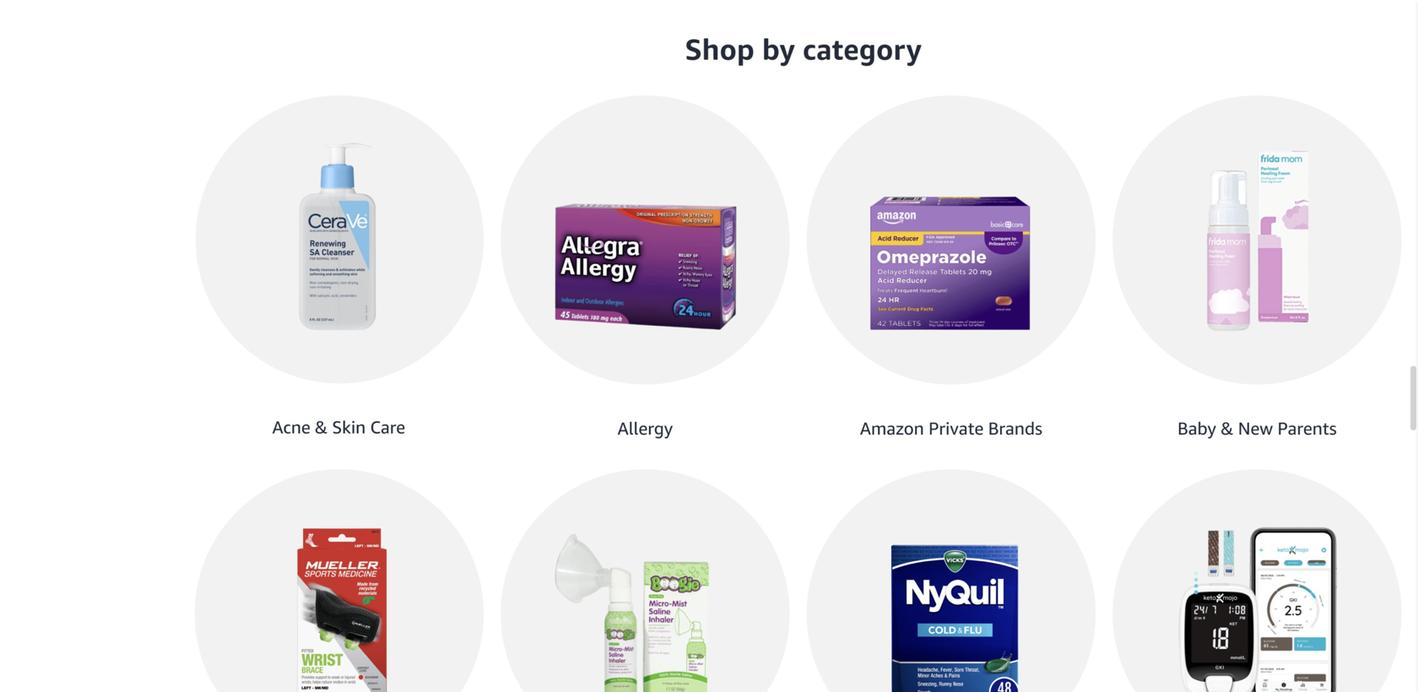 Task type: vqa. For each thing, say whether or not it's contained in the screenshot.
shop by category image
yes



Task type: locate. For each thing, give the bounding box(es) containing it.
allergy image
[[500, 95, 790, 452]]

diabetes image
[[1113, 469, 1402, 693]]

cold & flu image
[[807, 469, 1096, 693]]

baby & new parents image
[[1113, 95, 1402, 452]]

children's cold & allergy image
[[500, 469, 790, 693]]

amazon private brands image
[[807, 95, 1096, 452]]

shop by category image
[[194, 0, 1404, 78]]

acne & skin care image
[[194, 95, 484, 451]]



Task type: describe. For each thing, give the bounding box(es) containing it.
brace & elastic supports image
[[194, 469, 484, 693]]



